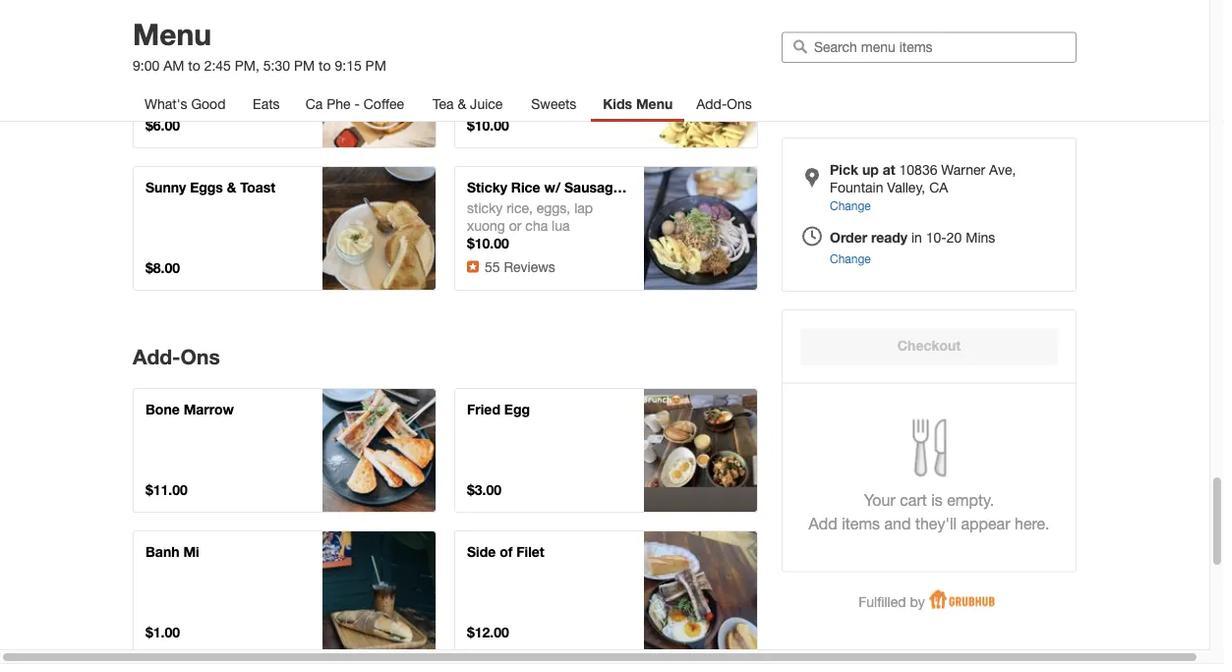 Task type: vqa. For each thing, say whether or not it's contained in the screenshot.
Order
yes



Task type: describe. For each thing, give the bounding box(es) containing it.
change button for order ready
[[830, 250, 871, 267]]

cart for bone marrow
[[388, 434, 415, 450]]

toast
[[240, 179, 276, 196]]

cart for sunny eggs & toast
[[388, 211, 415, 228]]

side
[[467, 544, 496, 560]]

ca
[[305, 96, 323, 112]]

change for pick up at
[[830, 199, 871, 212]]

fried
[[467, 402, 500, 418]]

add to cart for fried egg
[[665, 434, 736, 450]]

0 horizontal spatial ons
[[181, 345, 220, 369]]

$3.00
[[467, 482, 501, 498]]

1 $10.00 from the top
[[467, 117, 509, 134]]

$12.00
[[467, 625, 509, 641]]

egg
[[504, 402, 530, 418]]

reviews
[[504, 259, 555, 275]]

sausage
[[564, 179, 621, 196]]

valley,
[[887, 179, 925, 196]]

pick
[[830, 162, 858, 178]]

bone marrow
[[146, 402, 234, 418]]

ca
[[929, 179, 948, 196]]

order ready in 10-20 mins
[[830, 229, 995, 245]]

items
[[842, 515, 880, 533]]

lap
[[574, 200, 593, 216]]

appear
[[961, 515, 1010, 533]]

w/
[[544, 179, 561, 196]]

2 $10.00 from the top
[[467, 235, 509, 252]]

mi
[[183, 544, 199, 560]]

what's good
[[145, 96, 226, 112]]

fried egg
[[467, 402, 530, 418]]

menu 9:00 am to 2:45 pm, 5:30 pm to 9:15 pm
[[133, 16, 386, 74]]

9:15
[[335, 58, 362, 74]]

what's
[[145, 96, 187, 112]]

lua
[[515, 197, 539, 213]]

they'll
[[915, 515, 957, 533]]

add inside your cart is empty. add items and they'll appear here.
[[809, 515, 838, 533]]

eggs,
[[537, 200, 571, 216]]

sticky rice w/ sausage or cha lua
[[467, 179, 621, 213]]

your cart is empty. add items and they'll appear here.
[[809, 492, 1050, 533]]

sunny
[[146, 179, 186, 196]]

rice
[[511, 179, 540, 196]]

Search menu items text field
[[814, 38, 1067, 56]]

eggs
[[190, 179, 223, 196]]

change for order ready
[[830, 252, 871, 265]]

pm,
[[235, 58, 260, 74]]

10836 warner ave, fountain valley, ca
[[830, 162, 1016, 196]]

20
[[947, 229, 962, 245]]

and
[[884, 515, 911, 533]]

add for sunny eggs & toast
[[343, 211, 369, 228]]

here.
[[1015, 515, 1050, 533]]

tab list containing what's good
[[133, 87, 838, 122]]

cart
[[900, 492, 927, 510]]

cart for banh mi
[[388, 576, 415, 592]]

add for bone marrow
[[343, 434, 369, 450]]

banh mi
[[146, 544, 199, 560]]

skinny
[[146, 37, 189, 53]]

24 cart image for bone marrow
[[367, 452, 391, 476]]

55 reviews
[[485, 259, 555, 275]]

in
[[911, 229, 922, 245]]

24 cart image for sunny eggs & toast
[[367, 230, 391, 254]]

change button for pick up at
[[830, 197, 871, 214]]

2:45
[[204, 58, 231, 74]]

or inside the sticky rice, eggs, lap xuong or cha lua
[[509, 218, 522, 234]]

side of filet
[[467, 544, 545, 560]]

add for fried egg
[[665, 434, 690, 450]]

cha
[[485, 197, 511, 213]]

checkout button
[[800, 328, 1058, 365]]

up
[[862, 162, 879, 178]]

marrow
[[184, 402, 234, 418]]

add to cart for bone marrow
[[343, 434, 415, 450]]

0 horizontal spatial 24 cart image
[[367, 595, 391, 618]]

24 cart image for fried egg
[[689, 452, 712, 476]]

kids
[[603, 96, 632, 112]]

filet
[[516, 544, 545, 560]]

fries
[[193, 37, 226, 53]]

phe
[[327, 96, 351, 112]]



Task type: locate. For each thing, give the bounding box(es) containing it.
1 vertical spatial menu
[[636, 96, 673, 112]]

add to cart for banh mi
[[343, 576, 415, 592]]

eats
[[253, 96, 280, 112]]

1 vertical spatial &
[[227, 179, 236, 196]]

kids menu
[[603, 96, 673, 112]]

0 horizontal spatial menu
[[133, 16, 211, 51]]

ready
[[871, 229, 908, 245]]

1 pm from the left
[[294, 58, 315, 74]]

tea
[[433, 96, 454, 112]]

1 vertical spatial or
[[509, 218, 522, 234]]

24 cart image
[[367, 230, 391, 254], [367, 452, 391, 476], [689, 452, 712, 476], [689, 595, 712, 618]]

1 vertical spatial add-
[[133, 345, 181, 369]]

1 horizontal spatial add-ons
[[696, 96, 752, 112]]

menu inside menu 9:00 am to 2:45 pm, 5:30 pm to 9:15 pm
[[133, 16, 211, 51]]

add
[[343, 211, 369, 228], [665, 211, 690, 228], [343, 434, 369, 450], [665, 434, 690, 450], [809, 515, 838, 533], [343, 576, 369, 592], [665, 576, 690, 592]]

warner
[[941, 162, 985, 178]]

2 pm from the left
[[365, 58, 386, 74]]

change down fountain
[[830, 199, 871, 212]]

change button down order
[[830, 250, 871, 267]]

0 vertical spatial change button
[[830, 197, 871, 214]]

pm right 5:30
[[294, 58, 315, 74]]

add-ons inside tab list
[[696, 96, 752, 112]]

$10.00
[[467, 117, 509, 134], [467, 235, 509, 252]]

good
[[191, 96, 226, 112]]

sticky
[[467, 179, 507, 196]]

menu
[[133, 16, 211, 51], [636, 96, 673, 112]]

1 horizontal spatial add-
[[696, 96, 727, 112]]

add-ons
[[696, 96, 752, 112], [133, 345, 220, 369]]

tea & juice
[[433, 96, 503, 112]]

change button down fountain
[[830, 197, 871, 214]]

pm right 9:15
[[365, 58, 386, 74]]

at
[[883, 162, 895, 178]]

$11.00
[[146, 482, 188, 498]]

ave,
[[989, 162, 1016, 178]]

bone
[[146, 402, 180, 418]]

empty.
[[947, 492, 994, 510]]

1 change from the top
[[830, 199, 871, 212]]

0 vertical spatial ons
[[727, 96, 752, 112]]

mins
[[966, 229, 995, 245]]

0 vertical spatial add-
[[696, 96, 727, 112]]

1 change button from the top
[[830, 197, 871, 214]]

or inside sticky rice w/ sausage or cha lua
[[467, 197, 481, 213]]

to
[[188, 58, 200, 74], [319, 58, 331, 74], [372, 211, 385, 228], [694, 211, 706, 228], [372, 434, 385, 450], [694, 434, 706, 450], [372, 576, 385, 592], [694, 576, 706, 592]]

& right tea
[[458, 96, 466, 112]]

add-
[[696, 96, 727, 112], [133, 345, 181, 369]]

cart for side of filet
[[710, 576, 736, 592]]

1 vertical spatial change
[[830, 252, 871, 265]]

9:00
[[133, 58, 160, 74]]

add- right kids menu
[[696, 96, 727, 112]]

24 cart image for side of filet
[[689, 595, 712, 618]]

1 vertical spatial 24 cart image
[[367, 595, 391, 618]]

1 vertical spatial ons
[[181, 345, 220, 369]]

55
[[485, 259, 500, 275]]

lua
[[552, 218, 570, 234]]

2 change button from the top
[[830, 250, 871, 267]]

1 vertical spatial change button
[[830, 250, 871, 267]]

fountain
[[830, 179, 883, 196]]

checkout
[[897, 338, 961, 354]]

change down order
[[830, 252, 871, 265]]

10836
[[899, 162, 937, 178]]

add-ons right kids menu
[[696, 96, 752, 112]]

1 vertical spatial add-ons
[[133, 345, 220, 369]]

order
[[830, 229, 867, 245]]

is
[[931, 492, 943, 510]]

menu right kids
[[636, 96, 673, 112]]

5:30
[[263, 58, 290, 74]]

1 horizontal spatial &
[[458, 96, 466, 112]]

10-
[[926, 229, 947, 245]]

0 vertical spatial $10.00
[[467, 117, 509, 134]]

$1.00
[[146, 625, 180, 641]]

fulfilled
[[859, 594, 906, 610]]

ons
[[727, 96, 752, 112], [181, 345, 220, 369]]

0 vertical spatial menu
[[133, 16, 211, 51]]

0 vertical spatial 24 cart image
[[689, 230, 712, 254]]

$6.00
[[146, 117, 180, 134]]

$10.00 down the xuong
[[467, 235, 509, 252]]

xuong
[[467, 218, 505, 234]]

0 horizontal spatial or
[[467, 197, 481, 213]]

pm
[[294, 58, 315, 74], [365, 58, 386, 74]]

cart for fried egg
[[710, 434, 736, 450]]

menu inside tab list
[[636, 96, 673, 112]]

1 horizontal spatial or
[[509, 218, 522, 234]]

0 vertical spatial add-ons
[[696, 96, 752, 112]]

0 horizontal spatial add-ons
[[133, 345, 220, 369]]

0 horizontal spatial &
[[227, 179, 236, 196]]

0 horizontal spatial pm
[[294, 58, 315, 74]]

1 horizontal spatial menu
[[636, 96, 673, 112]]

& right eggs
[[227, 179, 236, 196]]

sunny eggs & toast
[[146, 179, 276, 196]]

banh
[[146, 544, 179, 560]]

0 vertical spatial change
[[830, 199, 871, 212]]

ca phe - coffee
[[305, 96, 404, 112]]

of
[[500, 544, 513, 560]]

1 horizontal spatial 24 cart image
[[689, 230, 712, 254]]

24 cart image
[[689, 230, 712, 254], [367, 595, 391, 618]]

rice,
[[507, 200, 533, 216]]

0 vertical spatial or
[[467, 197, 481, 213]]

add- up the bone
[[133, 345, 181, 369]]

or
[[467, 197, 481, 213], [509, 218, 522, 234]]

sticky
[[467, 200, 503, 216]]

sticky rice, eggs, lap xuong or cha lua
[[467, 200, 593, 234]]

change
[[830, 199, 871, 212], [830, 252, 871, 265]]

change button
[[830, 197, 871, 214], [830, 250, 871, 267]]

0 horizontal spatial add-
[[133, 345, 181, 369]]

add to cart
[[343, 211, 415, 228], [665, 211, 736, 228], [343, 434, 415, 450], [665, 434, 736, 450], [343, 576, 415, 592], [665, 576, 736, 592]]

coffee
[[364, 96, 404, 112]]

or down rice,
[[509, 218, 522, 234]]

1 vertical spatial $10.00
[[467, 235, 509, 252]]

1 horizontal spatial pm
[[365, 58, 386, 74]]

juice
[[470, 96, 503, 112]]

-
[[354, 96, 360, 112]]

add to cart for sunny eggs & toast
[[343, 211, 415, 228]]

$10.00 down juice on the top left
[[467, 117, 509, 134]]

& inside tab list
[[458, 96, 466, 112]]

$8.00
[[146, 260, 180, 276]]

your
[[864, 492, 895, 510]]

add to cart for side of filet
[[665, 576, 736, 592]]

2 change from the top
[[830, 252, 871, 265]]

sweets
[[531, 96, 577, 112]]

by
[[910, 594, 925, 610]]

cha
[[525, 218, 548, 234]]

add-ons up bone marrow
[[133, 345, 220, 369]]

cart
[[388, 211, 415, 228], [710, 211, 736, 228], [388, 434, 415, 450], [710, 434, 736, 450], [388, 576, 415, 592], [710, 576, 736, 592]]

1 horizontal spatial ons
[[727, 96, 752, 112]]

fulfilled by
[[859, 594, 925, 610]]

am
[[163, 58, 184, 74]]

menu up the am
[[133, 16, 211, 51]]

add for banh mi
[[343, 576, 369, 592]]

pick up at
[[830, 162, 895, 178]]

add for side of filet
[[665, 576, 690, 592]]

tab list
[[133, 87, 838, 122]]

or down sticky
[[467, 197, 481, 213]]

skinny fries
[[146, 37, 226, 53]]

0 vertical spatial &
[[458, 96, 466, 112]]



